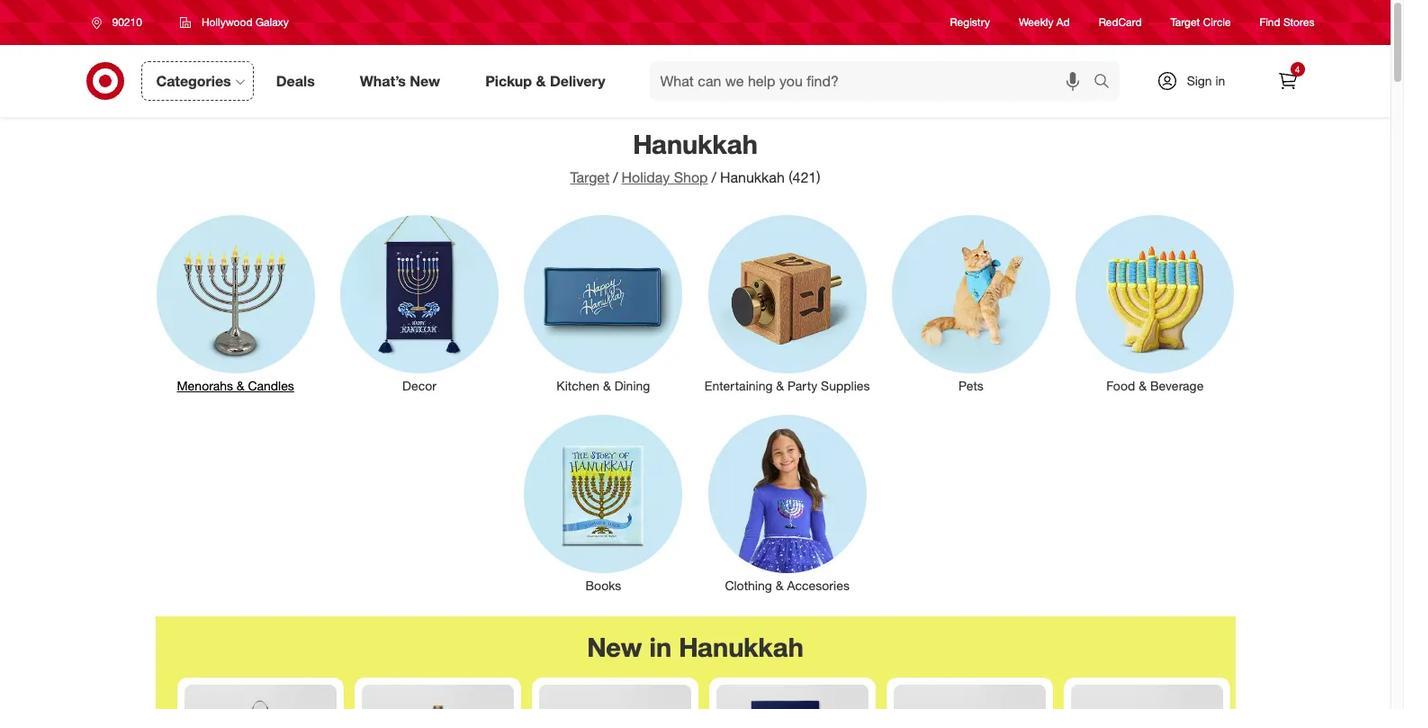 Task type: vqa. For each thing, say whether or not it's contained in the screenshot.
the Books
yes



Task type: locate. For each thing, give the bounding box(es) containing it.
4
[[1295, 64, 1300, 75]]

pets link
[[879, 212, 1063, 395]]

food
[[1107, 378, 1135, 393]]

pickup & delivery link
[[470, 61, 628, 101]]

target left circle
[[1171, 16, 1200, 29]]

clothing & accesories
[[725, 578, 850, 593]]

target inside the hanukkah target / holiday shop / hanukkah (421)
[[570, 168, 610, 186]]

target inside 'target circle' link
[[1171, 16, 1200, 29]]

90210 button
[[80, 6, 161, 39]]

menorahs
[[177, 378, 233, 393]]

sign in link
[[1141, 61, 1253, 101]]

what's new link
[[345, 61, 463, 101]]

1 horizontal spatial in
[[1216, 73, 1225, 88]]

new inside what's new link
[[410, 72, 440, 90]]

0 vertical spatial new
[[410, 72, 440, 90]]

&
[[536, 72, 546, 90], [237, 378, 245, 393], [603, 378, 611, 393], [776, 378, 784, 393], [1139, 378, 1147, 393], [776, 578, 784, 593]]

(421)
[[789, 168, 821, 186]]

hollywood galaxy
[[202, 15, 289, 29]]

0 horizontal spatial in
[[649, 631, 672, 663]]

ad
[[1057, 16, 1070, 29]]

4 link
[[1268, 61, 1307, 101]]

delivery
[[550, 72, 605, 90]]

hanukkah up shop
[[633, 128, 758, 160]]

& left party
[[776, 378, 784, 393]]

in for new
[[649, 631, 672, 663]]

new in hanukkah
[[587, 631, 804, 663]]

registry link
[[950, 15, 990, 30]]

hanukkah
[[633, 128, 758, 160], [720, 168, 785, 186], [679, 631, 804, 663]]

target left holiday
[[570, 168, 610, 186]]

hanukkah down clothing
[[679, 631, 804, 663]]

& left candles
[[237, 378, 245, 393]]

hollywood galaxy button
[[168, 6, 301, 39]]

1 vertical spatial target
[[570, 168, 610, 186]]

& left dining
[[603, 378, 611, 393]]

what's
[[360, 72, 406, 90]]

1 vertical spatial in
[[649, 631, 672, 663]]

weekly ad link
[[1019, 15, 1070, 30]]

& right food
[[1139, 378, 1147, 393]]

hollywood
[[202, 15, 253, 29]]

2 vertical spatial hanukkah
[[679, 631, 804, 663]]

find stores link
[[1260, 15, 1315, 30]]

entertaining & party supplies link
[[695, 212, 879, 395]]

1 vertical spatial new
[[587, 631, 642, 663]]

entertaining & party supplies
[[705, 378, 870, 393]]

hanukkah left the (421)
[[720, 168, 785, 186]]

supplies
[[821, 378, 870, 393]]

1 horizontal spatial target
[[1171, 16, 1200, 29]]

pickup
[[485, 72, 532, 90]]

0 vertical spatial target
[[1171, 16, 1200, 29]]

& right pickup
[[536, 72, 546, 90]]

1 horizontal spatial new
[[587, 631, 642, 663]]

kitchen & dining
[[557, 378, 650, 393]]

new down books
[[587, 631, 642, 663]]

categories
[[156, 72, 231, 90]]

in inside the carousel "region"
[[649, 631, 672, 663]]

menorahs & candles link
[[144, 212, 328, 395]]

0 vertical spatial hanukkah
[[633, 128, 758, 160]]

in
[[1216, 73, 1225, 88], [649, 631, 672, 663]]

0 horizontal spatial target
[[570, 168, 610, 186]]

dining
[[614, 378, 650, 393]]

0 horizontal spatial new
[[410, 72, 440, 90]]

new
[[410, 72, 440, 90], [587, 631, 642, 663]]

food & beverage
[[1107, 378, 1204, 393]]

new right what's
[[410, 72, 440, 90]]

kitchen
[[557, 378, 600, 393]]

redcard link
[[1099, 15, 1142, 30]]

books
[[585, 578, 621, 593]]

0 horizontal spatial /
[[613, 168, 618, 186]]

weekly
[[1019, 16, 1054, 29]]

& right clothing
[[776, 578, 784, 593]]

0 vertical spatial in
[[1216, 73, 1225, 88]]

/
[[613, 168, 618, 186], [712, 168, 716, 186]]

pickup & delivery
[[485, 72, 605, 90]]

/ right target link
[[613, 168, 618, 186]]

& for beverage
[[1139, 378, 1147, 393]]

/ right shop
[[712, 168, 716, 186]]

1 horizontal spatial /
[[712, 168, 716, 186]]

& for accesories
[[776, 578, 784, 593]]

target
[[1171, 16, 1200, 29], [570, 168, 610, 186]]



Task type: describe. For each thing, give the bounding box(es) containing it.
1 / from the left
[[613, 168, 618, 186]]

new inside the carousel "region"
[[587, 631, 642, 663]]

hanukkah inside the carousel "region"
[[679, 631, 804, 663]]

what's new
[[360, 72, 440, 90]]

decor link
[[328, 212, 511, 395]]

1 vertical spatial hanukkah
[[720, 168, 785, 186]]

target circle
[[1171, 16, 1231, 29]]

carousel region
[[155, 617, 1235, 709]]

& for party
[[776, 378, 784, 393]]

& for dining
[[603, 378, 611, 393]]

& for delivery
[[536, 72, 546, 90]]

& for candles
[[237, 378, 245, 393]]

menorahs & candles
[[177, 378, 294, 393]]

weekly ad
[[1019, 16, 1070, 29]]

accesories
[[787, 578, 850, 593]]

holiday shop link
[[622, 168, 708, 186]]

kitchen & dining link
[[511, 212, 695, 395]]

in for sign
[[1216, 73, 1225, 88]]

food & beverage link
[[1063, 212, 1247, 395]]

deals
[[276, 72, 315, 90]]

search button
[[1085, 61, 1128, 104]]

target circle link
[[1171, 15, 1231, 30]]

entertaining
[[705, 378, 773, 393]]

candles
[[248, 378, 294, 393]]

target link
[[570, 168, 610, 186]]

hanukkah target / holiday shop / hanukkah (421)
[[570, 128, 821, 186]]

holiday
[[622, 168, 670, 186]]

90210
[[112, 15, 142, 29]]

deals link
[[261, 61, 337, 101]]

party
[[788, 378, 818, 393]]

2 / from the left
[[712, 168, 716, 186]]

books link
[[511, 412, 695, 595]]

sign
[[1187, 73, 1212, 88]]

sign in
[[1187, 73, 1225, 88]]

clothing & accesories link
[[695, 412, 879, 595]]

redcard
[[1099, 16, 1142, 29]]

stores
[[1284, 16, 1315, 29]]

registry
[[950, 16, 990, 29]]

galaxy
[[256, 15, 289, 29]]

What can we help you find? suggestions appear below search field
[[650, 61, 1098, 101]]

beverage
[[1150, 378, 1204, 393]]

circle
[[1203, 16, 1231, 29]]

shop
[[674, 168, 708, 186]]

decor
[[402, 378, 437, 393]]

categories link
[[141, 61, 254, 101]]

clothing
[[725, 578, 772, 593]]

find stores
[[1260, 16, 1315, 29]]

find
[[1260, 16, 1281, 29]]

pets
[[959, 378, 984, 393]]

search
[[1085, 73, 1128, 91]]



